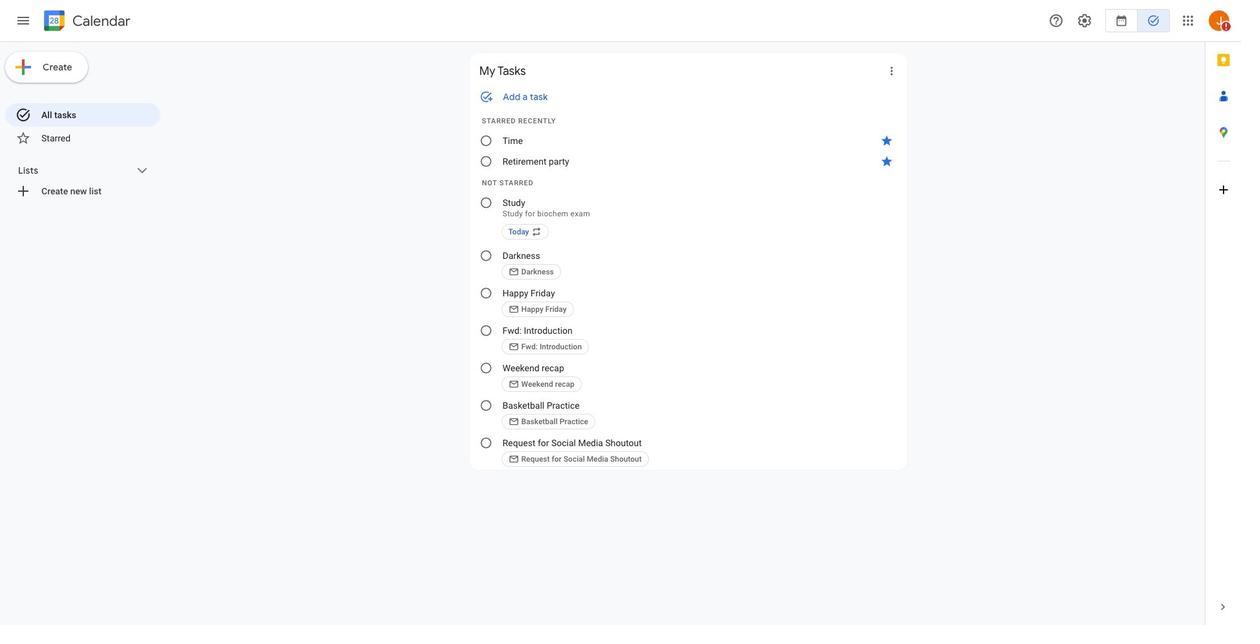 Task type: locate. For each thing, give the bounding box(es) containing it.
support menu image
[[1049, 13, 1064, 28]]

tab list
[[1206, 42, 1241, 590]]

settings menu image
[[1077, 13, 1093, 28]]

heading
[[70, 13, 131, 29]]

heading inside calendar element
[[70, 13, 131, 29]]



Task type: describe. For each thing, give the bounding box(es) containing it.
tasks sidebar image
[[16, 13, 31, 28]]

calendar element
[[41, 8, 131, 36]]



Task type: vqa. For each thing, say whether or not it's contained in the screenshot.
Settings Menu icon
yes



